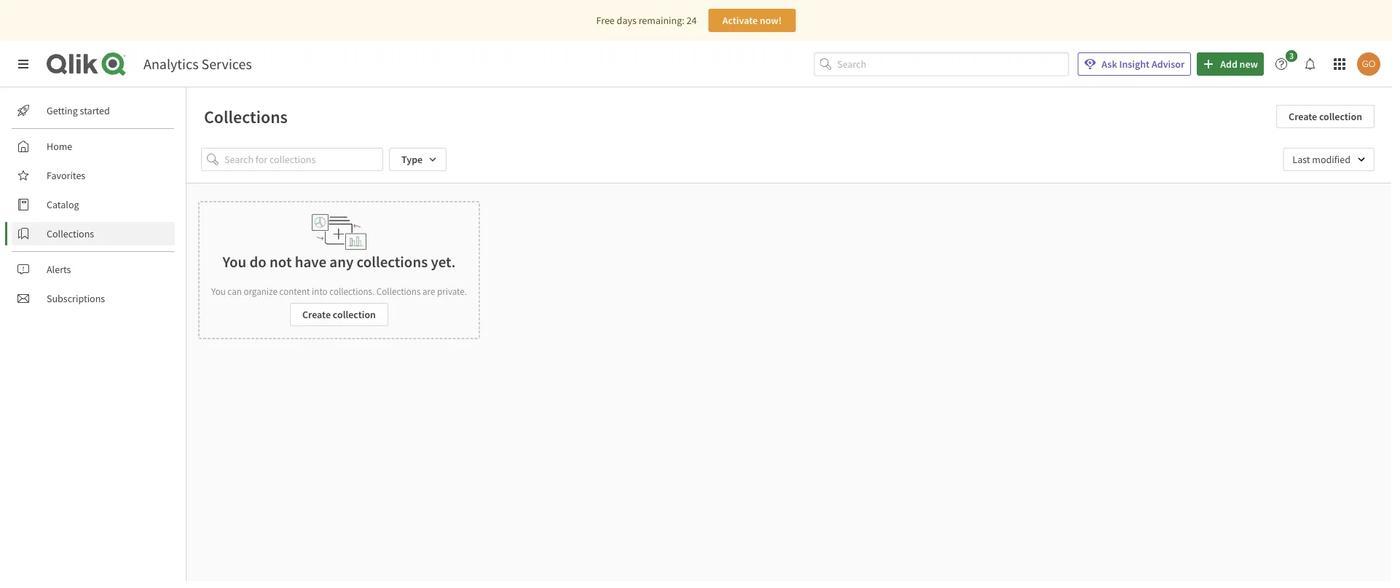 Task type: locate. For each thing, give the bounding box(es) containing it.
1 vertical spatial collection
[[333, 308, 376, 321]]

collection up modified
[[1319, 110, 1362, 123]]

1 horizontal spatial create
[[1289, 110, 1317, 123]]

new
[[1240, 58, 1258, 71]]

into
[[312, 285, 328, 297]]

create collection element
[[198, 201, 480, 339]]

create collection for create collection button in "element"
[[302, 308, 376, 321]]

0 vertical spatial create collection button
[[1276, 105, 1375, 128]]

1 vertical spatial create collection
[[302, 308, 376, 321]]

collections inside 'link'
[[47, 227, 94, 240]]

started
[[80, 104, 110, 117]]

collection
[[1319, 110, 1362, 123], [333, 308, 376, 321]]

content
[[279, 285, 310, 297]]

getting
[[47, 104, 78, 117]]

2 vertical spatial collections
[[377, 285, 421, 297]]

collections down collections
[[377, 285, 421, 297]]

collections down services
[[204, 106, 288, 127]]

gary orlando image
[[1357, 52, 1380, 76]]

1 horizontal spatial create collection
[[1289, 110, 1362, 123]]

create collection up last modified field
[[1289, 110, 1362, 123]]

create collection button up last modified field
[[1276, 105, 1375, 128]]

2 horizontal spatial collections
[[377, 285, 421, 297]]

create collection down you can organize content into collections. collections are private.
[[302, 308, 376, 321]]

create for the top create collection button
[[1289, 110, 1317, 123]]

0 horizontal spatial create collection
[[302, 308, 376, 321]]

searchbar element
[[814, 52, 1069, 76]]

create down "into"
[[302, 308, 331, 321]]

0 horizontal spatial collections
[[47, 227, 94, 240]]

you
[[223, 252, 246, 271], [211, 285, 226, 297]]

3
[[1289, 50, 1294, 62]]

1 horizontal spatial collection
[[1319, 110, 1362, 123]]

you can organize content into collections. collections are private.
[[211, 285, 467, 297]]

0 horizontal spatial collection
[[333, 308, 376, 321]]

create up last
[[1289, 110, 1317, 123]]

are
[[423, 285, 435, 297]]

1 vertical spatial create collection button
[[290, 303, 388, 326]]

1 horizontal spatial collections
[[204, 106, 288, 127]]

1 horizontal spatial create collection button
[[1276, 105, 1375, 128]]

Search text field
[[837, 52, 1069, 76]]

days
[[617, 14, 637, 27]]

collection for create collection button in "element"
[[333, 308, 376, 321]]

collections down catalog in the top left of the page
[[47, 227, 94, 240]]

create collection button inside "element"
[[290, 303, 388, 326]]

free days remaining: 24
[[596, 14, 697, 27]]

last modified
[[1293, 153, 1351, 166]]

0 vertical spatial create collection
[[1289, 110, 1362, 123]]

you left do on the top left of page
[[223, 252, 246, 271]]

1 vertical spatial collections
[[47, 227, 94, 240]]

0 horizontal spatial create
[[302, 308, 331, 321]]

1 vertical spatial create
[[302, 308, 331, 321]]

create collection
[[1289, 110, 1362, 123], [302, 308, 376, 321]]

advisor
[[1152, 58, 1185, 71]]

0 vertical spatial you
[[223, 252, 246, 271]]

filters region
[[186, 136, 1392, 183]]

add
[[1220, 58, 1238, 71]]

services
[[201, 55, 252, 73]]

create collection button
[[1276, 105, 1375, 128], [290, 303, 388, 326]]

24
[[687, 14, 697, 27]]

create inside "element"
[[302, 308, 331, 321]]

you left can
[[211, 285, 226, 297]]

0 horizontal spatial create collection button
[[290, 303, 388, 326]]

create collection button down you can organize content into collections. collections are private.
[[290, 303, 388, 326]]

collections.
[[329, 285, 375, 297]]

0 vertical spatial collection
[[1319, 110, 1362, 123]]

create
[[1289, 110, 1317, 123], [302, 308, 331, 321]]

collection inside "element"
[[333, 308, 376, 321]]

analytics
[[144, 55, 199, 73]]

now!
[[760, 14, 782, 27]]

create collection inside "element"
[[302, 308, 376, 321]]

close sidebar menu image
[[17, 58, 29, 70]]

collections
[[204, 106, 288, 127], [47, 227, 94, 240], [377, 285, 421, 297]]

activate now! link
[[708, 9, 796, 32]]

0 vertical spatial create
[[1289, 110, 1317, 123]]

Search for collections text field
[[224, 148, 383, 171]]

activate now!
[[722, 14, 782, 27]]

1 vertical spatial you
[[211, 285, 226, 297]]

private.
[[437, 285, 467, 297]]

ask
[[1102, 58, 1117, 71]]

collection down collections.
[[333, 308, 376, 321]]



Task type: describe. For each thing, give the bounding box(es) containing it.
collections link
[[12, 222, 175, 245]]

activate
[[722, 14, 758, 27]]

ask insight advisor
[[1102, 58, 1185, 71]]

add new
[[1220, 58, 1258, 71]]

have
[[295, 252, 326, 271]]

favorites
[[47, 169, 85, 182]]

catalog link
[[12, 193, 175, 216]]

alerts
[[47, 263, 71, 276]]

0 vertical spatial collections
[[204, 106, 288, 127]]

type button
[[389, 148, 447, 171]]

add new button
[[1197, 52, 1264, 76]]

3 button
[[1270, 50, 1302, 76]]

home link
[[12, 135, 175, 158]]

organize
[[244, 285, 277, 297]]

you do not have any collections yet.
[[223, 252, 456, 271]]

insight
[[1119, 58, 1150, 71]]

collections inside create collection "element"
[[377, 285, 421, 297]]

you for you do not have any collections yet.
[[223, 252, 246, 271]]

getting started
[[47, 104, 110, 117]]

type
[[401, 153, 423, 166]]

last
[[1293, 153, 1310, 166]]

analytics services element
[[144, 55, 252, 73]]

analytics services
[[144, 55, 252, 73]]

yet.
[[431, 252, 456, 271]]

collection for the top create collection button
[[1319, 110, 1362, 123]]

getting started link
[[12, 99, 175, 122]]

create for create collection button in "element"
[[302, 308, 331, 321]]

do
[[249, 252, 267, 271]]

favorites link
[[12, 164, 175, 187]]

subscriptions link
[[12, 287, 175, 310]]

create collection for the top create collection button
[[1289, 110, 1362, 123]]

you for you can organize content into collections. collections are private.
[[211, 285, 226, 297]]

collections
[[357, 252, 428, 271]]

any
[[330, 252, 354, 271]]

modified
[[1312, 153, 1351, 166]]

navigation pane element
[[0, 93, 186, 316]]

not
[[270, 252, 292, 271]]

subscriptions
[[47, 292, 105, 305]]

home
[[47, 140, 72, 153]]

catalog
[[47, 198, 79, 211]]

Last modified field
[[1283, 148, 1375, 171]]

alerts link
[[12, 258, 175, 281]]

remaining:
[[639, 14, 685, 27]]

can
[[228, 285, 242, 297]]

ask insight advisor button
[[1078, 52, 1191, 76]]

free
[[596, 14, 615, 27]]



Task type: vqa. For each thing, say whether or not it's contained in the screenshot.
Users to the right
no



